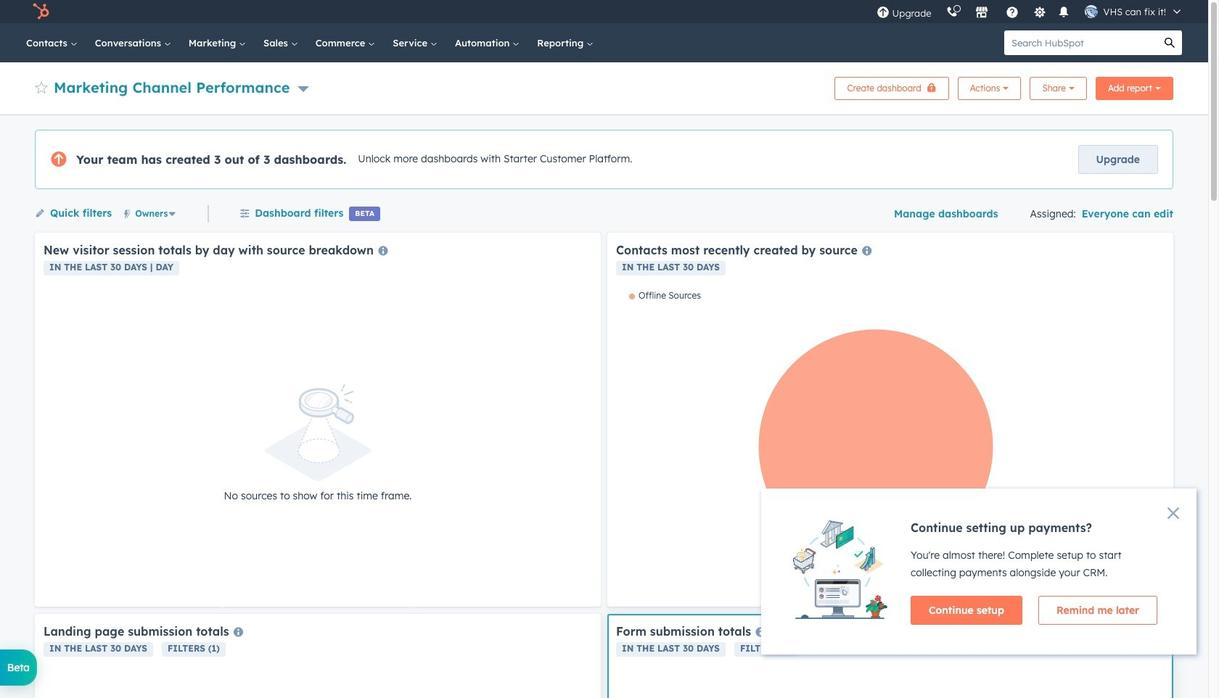 Task type: locate. For each thing, give the bounding box(es) containing it.
landing page submission totals element
[[35, 615, 601, 699]]

ruby anderson image
[[1085, 5, 1098, 18]]

close image
[[1168, 508, 1179, 520]]

banner
[[35, 73, 1173, 100]]

menu
[[869, 0, 1191, 23]]

report actions image
[[1150, 626, 1165, 640]]

toggle series visibility region
[[629, 290, 701, 301]]



Task type: describe. For each thing, give the bounding box(es) containing it.
form submission totals element
[[607, 615, 1173, 699]]

contacts most recently created by source element
[[607, 233, 1173, 607]]

marketplaces image
[[975, 7, 988, 20]]

Search HubSpot search field
[[1004, 30, 1157, 55]]

new visitor session totals by day with source breakdown element
[[35, 233, 601, 607]]

interactive chart image
[[616, 290, 1165, 599]]



Task type: vqa. For each thing, say whether or not it's contained in the screenshot.
HAVEN'T corresponding to Logos
no



